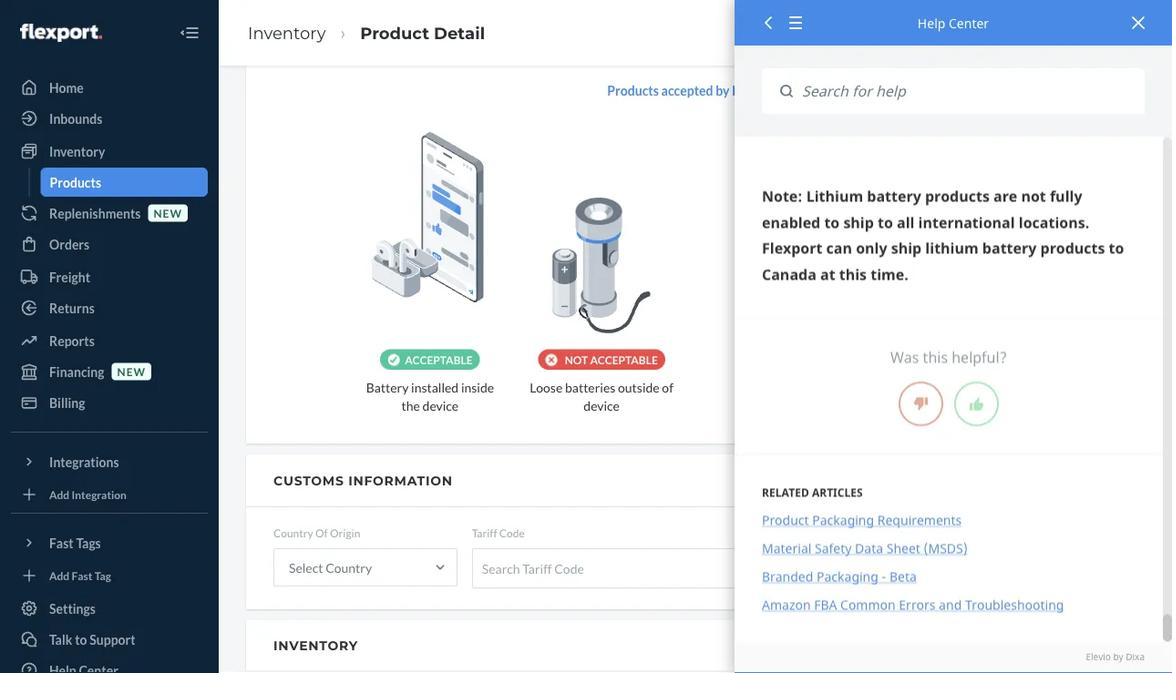Task type: locate. For each thing, give the bounding box(es) containing it.
by left the dixa
[[1114, 652, 1124, 664]]

require
[[807, 241, 849, 257]]

inventory link
[[248, 23, 326, 43], [11, 137, 208, 166]]

1 vertical spatial new
[[117, 365, 146, 378]]

billing link
[[11, 388, 208, 418]]

elevio
[[1087, 652, 1112, 664]]

inventory
[[248, 23, 326, 43], [49, 144, 105, 159], [274, 638, 358, 654]]

to right talk
[[75, 632, 87, 648]]

the left product
[[807, 134, 826, 149]]

a left battery.
[[735, 362, 742, 377]]

0 vertical spatial a
[[778, 269, 784, 284]]

fulfill
[[973, 343, 1001, 359]]

0 horizontal spatial device
[[423, 398, 459, 414]]

code up search
[[500, 527, 525, 540]]

can for can be shipped by air
[[756, 186, 776, 202]]

select
[[289, 561, 323, 576]]

a left $0.11
[[847, 343, 854, 359]]

amazon
[[762, 596, 811, 614]]

1 horizontal spatial inventory link
[[248, 23, 326, 43]]

to inside button
[[75, 632, 87, 648]]

add for add fast tag
[[49, 569, 69, 583]]

0 horizontal spatial to
[[75, 632, 87, 648]]

to right "fee"
[[958, 343, 970, 359]]

country down origin
[[326, 561, 372, 576]]

fba
[[815, 596, 838, 614]]

breadcrumbs navigation
[[233, 6, 500, 59]]

code right search
[[555, 561, 584, 577]]

settings link
[[11, 595, 208, 624]]

0 horizontal spatial inventory link
[[11, 137, 208, 166]]

0 horizontal spatial code
[[500, 527, 525, 540]]

0 vertical spatial inventory link
[[248, 23, 326, 43]]

packaging down safety at the bottom of the page
[[817, 568, 879, 585]]

a right has
[[778, 269, 784, 284]]

device down installed
[[423, 398, 459, 414]]

acceptable up outside
[[590, 353, 658, 367]]

Search search field
[[793, 68, 1145, 114]]

0 vertical spatial tariff
[[472, 527, 497, 540]]

1 horizontal spatial tariff
[[523, 561, 552, 577]]

fast
[[49, 536, 74, 551], [72, 569, 92, 583]]

reports link
[[11, 326, 208, 356]]

select country
[[289, 561, 372, 576]]

device inside battery installed inside the device
[[423, 398, 459, 414]]

1 acceptable from the left
[[405, 353, 473, 367]]

to inside fee to fulfill any units that contain a battery.
[[958, 343, 970, 359]]

products
[[608, 83, 659, 98], [50, 175, 101, 190]]

tags
[[76, 536, 101, 551]]

acceptable up installed
[[405, 353, 473, 367]]

data
[[855, 540, 884, 557]]

tariff
[[472, 527, 497, 540], [523, 561, 552, 577]]

2 horizontal spatial a
[[847, 343, 854, 359]]

device for installed
[[423, 398, 459, 414]]

the
[[807, 134, 826, 149], [402, 398, 420, 414]]

by left the air
[[841, 186, 854, 202]]

2 can from the top
[[756, 214, 776, 229]]

2 acceptable from the left
[[590, 353, 658, 367]]

flexport up battery.
[[735, 343, 782, 359]]

unit
[[913, 343, 936, 359]]

0 vertical spatial inventory
[[248, 23, 326, 43]]

1 vertical spatial add
[[49, 569, 69, 583]]

tariff right search
[[523, 561, 552, 577]]

by right accepted
[[716, 83, 730, 98]]

product down related
[[762, 512, 809, 529]]

0 horizontal spatial country
[[274, 527, 313, 540]]

1 can from the top
[[756, 186, 776, 202]]

1 vertical spatial products
[[50, 175, 101, 190]]

2 device from the left
[[584, 398, 620, 414]]

1 vertical spatial by
[[841, 186, 854, 202]]

1 horizontal spatial acceptable
[[590, 353, 658, 367]]

can for can be stored at room temperature
[[756, 214, 776, 229]]

fee to fulfill any units that contain a battery.
[[735, 343, 1124, 377]]

product
[[828, 134, 873, 149]]

learn
[[735, 389, 767, 404]]

tariff up search
[[472, 527, 497, 540]]

dixa
[[1126, 652, 1145, 664]]

products left accepted
[[608, 83, 659, 98]]

was
[[891, 348, 920, 368]]

1 vertical spatial code
[[555, 561, 584, 577]]

search
[[482, 561, 520, 577]]

reports
[[49, 333, 95, 349]]

can up does
[[756, 214, 776, 229]]

device
[[423, 398, 459, 414], [584, 398, 620, 414]]

fee
[[938, 343, 956, 359]]

0 horizontal spatial the
[[402, 398, 420, 414]]

battery.
[[744, 362, 787, 377]]

1 vertical spatial fast
[[72, 569, 92, 583]]

product
[[360, 23, 430, 43], [762, 512, 809, 529]]

handling
[[892, 241, 940, 257]]

new down "products" link
[[154, 206, 182, 220]]

products for products
[[50, 175, 101, 190]]

fast left tag
[[72, 569, 92, 583]]

more
[[769, 389, 799, 404]]

0 vertical spatial the
[[807, 134, 826, 149]]

add up settings
[[49, 569, 69, 583]]

help
[[918, 14, 946, 31]]

1 horizontal spatial device
[[584, 398, 620, 414]]

packaging
[[813, 512, 875, 529], [817, 568, 879, 585]]

by
[[716, 83, 730, 98], [841, 186, 854, 202], [1114, 652, 1124, 664]]

country left the of
[[274, 527, 313, 540]]

1 add from the top
[[49, 488, 69, 502]]

be left stored
[[778, 214, 792, 229]]

device for batteries
[[584, 398, 620, 414]]

can
[[756, 186, 776, 202], [756, 214, 776, 229]]

0 vertical spatial be
[[778, 186, 792, 202]]

$0.11
[[856, 343, 889, 359]]

add integration link
[[11, 484, 208, 506]]

fast left tags
[[49, 536, 74, 551]]

1 be from the top
[[778, 186, 792, 202]]

was this helpful?
[[891, 348, 1008, 368]]

be left shipped on the top of the page
[[778, 186, 792, 202]]

None text field
[[1039, 549, 1131, 586]]

0 vertical spatial fast
[[49, 536, 74, 551]]

help center
[[918, 14, 990, 31]]

1 vertical spatial inventory
[[49, 144, 105, 159]]

add left integration
[[49, 488, 69, 502]]

1 horizontal spatial country
[[326, 561, 372, 576]]

amazon fba common errors and troubleshooting
[[762, 596, 1065, 614]]

to for fee
[[958, 343, 970, 359]]

1 horizontal spatial product
[[762, 512, 809, 529]]

common
[[841, 596, 896, 614]]

0 vertical spatial add
[[49, 488, 69, 502]]

1 vertical spatial to
[[75, 632, 87, 648]]

-
[[882, 568, 887, 585]]

device inside loose batteries outside of device
[[584, 398, 620, 414]]

not acceptable
[[565, 353, 658, 367]]

device down batteries
[[584, 398, 620, 414]]

battery requirements button
[[836, 388, 959, 406]]

1 horizontal spatial to
[[958, 343, 970, 359]]

be for shipped
[[778, 186, 792, 202]]

flexport left "chevron up" icon
[[732, 83, 781, 98]]

0 vertical spatial can
[[756, 186, 776, 202]]

product left detail
[[360, 23, 430, 43]]

1 horizontal spatial a
[[778, 269, 784, 284]]

1 device from the left
[[423, 398, 459, 414]]

inbounds link
[[11, 104, 208, 133]]

1 vertical spatial packaging
[[817, 568, 879, 585]]

flexport will charge a $0.11 per unit
[[735, 343, 936, 359]]

test
[[837, 269, 860, 284]]

0 vertical spatial to
[[958, 343, 970, 359]]

2 horizontal spatial by
[[1114, 652, 1124, 664]]

2 add from the top
[[49, 569, 69, 583]]

be
[[778, 186, 792, 202], [778, 214, 792, 229]]

1 horizontal spatial products
[[608, 83, 659, 98]]

a
[[778, 269, 784, 284], [847, 343, 854, 359], [735, 362, 742, 377]]

1 horizontal spatial new
[[154, 206, 182, 220]]

code
[[500, 527, 525, 540], [555, 561, 584, 577]]

inside
[[461, 380, 494, 395]]

0 vertical spatial country
[[274, 527, 313, 540]]

detail
[[434, 23, 485, 43]]

1 vertical spatial a
[[847, 343, 854, 359]]

country
[[274, 527, 313, 540], [326, 561, 372, 576]]

product inside breadcrumbs navigation
[[360, 23, 430, 43]]

installed
[[411, 380, 459, 395]]

1 vertical spatial the
[[402, 398, 420, 414]]

not
[[565, 353, 588, 367]]

0 vertical spatial flexport
[[732, 83, 781, 98]]

can left shipped on the top of the page
[[756, 186, 776, 202]]

1 vertical spatial inventory link
[[11, 137, 208, 166]]

product for product packaging requirements
[[762, 512, 809, 529]]

1 vertical spatial tariff
[[523, 561, 552, 577]]

2 vertical spatial by
[[1114, 652, 1124, 664]]

0 vertical spatial product
[[360, 23, 430, 43]]

add integration
[[49, 488, 127, 502]]

0 vertical spatial packaging
[[813, 512, 875, 529]]

learn more about battery requirements .
[[735, 389, 961, 404]]

0 horizontal spatial new
[[117, 365, 146, 378]]

1 vertical spatial can
[[756, 214, 776, 229]]

product for product detail
[[360, 23, 430, 43]]

0 vertical spatial products
[[608, 83, 659, 98]]

new down reports link
[[117, 365, 146, 378]]

1 vertical spatial be
[[778, 214, 792, 229]]

0 horizontal spatial a
[[735, 362, 742, 377]]

2 vertical spatial inventory
[[274, 638, 358, 654]]

packaging for branded
[[817, 568, 879, 585]]

0 horizontal spatial product
[[360, 23, 430, 43]]

products up replenishments
[[50, 175, 101, 190]]

flexport logo image
[[20, 24, 102, 42]]

2 vertical spatial a
[[735, 362, 742, 377]]

shipped
[[794, 186, 838, 202]]

0 vertical spatial new
[[154, 206, 182, 220]]

packaging down articles
[[813, 512, 875, 529]]

0 horizontal spatial products
[[50, 175, 101, 190]]

will
[[785, 343, 804, 359]]

0 horizontal spatial acceptable
[[405, 353, 473, 367]]

add
[[49, 488, 69, 502], [49, 569, 69, 583]]

errors
[[899, 596, 936, 614]]

0 vertical spatial by
[[716, 83, 730, 98]]

2 be from the top
[[778, 214, 792, 229]]

room
[[847, 214, 877, 229]]

1 vertical spatial product
[[762, 512, 809, 529]]

the down battery
[[402, 398, 420, 414]]

new for replenishments
[[154, 206, 182, 220]]

of
[[662, 380, 674, 395]]



Task type: vqa. For each thing, say whether or not it's contained in the screenshot.
or
no



Task type: describe. For each thing, give the bounding box(es) containing it.
billing
[[49, 395, 85, 411]]

customs information
[[274, 473, 453, 489]]

customs
[[274, 473, 344, 489]]

add fast tag link
[[11, 565, 208, 587]]

not
[[786, 241, 805, 257]]

add fast tag
[[49, 569, 111, 583]]

this
[[923, 348, 948, 368]]

elevio by dixa link
[[762, 652, 1145, 665]]

1 horizontal spatial by
[[841, 186, 854, 202]]

.
[[959, 389, 961, 404]]

articles
[[813, 486, 863, 501]]

product detail link
[[360, 23, 485, 43]]

orders link
[[11, 230, 208, 259]]

outside
[[618, 380, 660, 395]]

search tariff code
[[482, 561, 584, 577]]

branded
[[762, 568, 814, 585]]

safety
[[815, 540, 852, 557]]

origin
[[330, 527, 361, 540]]

center
[[949, 14, 990, 31]]

tariff code
[[472, 527, 525, 540]]

batteries
[[565, 380, 616, 395]]

any
[[1004, 343, 1024, 359]]

can be stored at room temperature
[[756, 214, 950, 229]]

add for add integration
[[49, 488, 69, 502]]

requirements
[[881, 389, 959, 404]]

loose
[[530, 380, 563, 395]]

settings
[[49, 601, 96, 617]]

financing
[[49, 364, 104, 380]]

replenishments
[[49, 206, 141, 221]]

to for talk
[[75, 632, 87, 648]]

that
[[1056, 343, 1079, 359]]

branded packaging - beta
[[762, 568, 917, 585]]

fast inside dropdown button
[[49, 536, 74, 551]]

troubleshooting
[[966, 596, 1065, 614]]

helpful?
[[952, 348, 1008, 368]]

1 horizontal spatial the
[[807, 134, 826, 149]]

sheet
[[887, 540, 921, 557]]

1 vertical spatial country
[[326, 561, 372, 576]]

per
[[891, 343, 910, 359]]

talk
[[49, 632, 72, 648]]

products link
[[41, 168, 208, 197]]

be for stored
[[778, 214, 792, 229]]

a inside fee to fulfill any units that contain a battery.
[[735, 362, 742, 377]]

special
[[851, 241, 889, 257]]

tag
[[95, 569, 111, 583]]

country of origin
[[274, 527, 361, 540]]

of
[[316, 527, 328, 540]]

un
[[816, 269, 835, 284]]

returns
[[49, 300, 95, 316]]

inbounds
[[49, 111, 102, 126]]

1 vertical spatial flexport
[[735, 343, 782, 359]]

integrations
[[49, 455, 119, 470]]

0 vertical spatial code
[[500, 527, 525, 540]]

charge
[[807, 343, 845, 359]]

elevio by dixa
[[1087, 652, 1145, 664]]

requirements
[[878, 512, 962, 529]]

beta
[[890, 568, 917, 585]]

has
[[756, 269, 775, 284]]

close navigation image
[[179, 22, 201, 44]]

fast tags button
[[11, 529, 208, 558]]

stored
[[794, 214, 831, 229]]

home link
[[11, 73, 208, 102]]

additionally,
[[735, 134, 805, 149]]

integrations button
[[11, 448, 208, 477]]

battery
[[366, 380, 409, 395]]

has a valid un test summary document
[[756, 269, 975, 284]]

product detail
[[360, 23, 485, 43]]

summary
[[863, 269, 916, 284]]

does not require special handling equipment
[[756, 241, 1003, 257]]

0 horizontal spatial tariff
[[472, 527, 497, 540]]

temperature
[[879, 214, 950, 229]]

inventory link inside breadcrumbs navigation
[[248, 23, 326, 43]]

freight link
[[11, 263, 208, 292]]

contain
[[1082, 343, 1124, 359]]

additionally, the product
[[735, 134, 873, 149]]

(msds)
[[924, 540, 968, 557]]

products for products accepted by flexport
[[608, 83, 659, 98]]

returns link
[[11, 294, 208, 323]]

chevron up image
[[786, 85, 797, 98]]

valid
[[787, 269, 813, 284]]

battery
[[836, 389, 879, 404]]

units
[[1026, 343, 1054, 359]]

0 horizontal spatial by
[[716, 83, 730, 98]]

1 horizontal spatial code
[[555, 561, 584, 577]]

packaging for product
[[813, 512, 875, 529]]

does
[[756, 241, 783, 257]]

equipment
[[942, 241, 1003, 257]]

battery installed inside the device
[[366, 380, 494, 414]]

talk to support button
[[11, 626, 208, 655]]

inventory inside breadcrumbs navigation
[[248, 23, 326, 43]]

at
[[833, 214, 844, 229]]

loose batteries outside of device
[[530, 380, 674, 414]]

support
[[90, 632, 136, 648]]

information
[[349, 473, 453, 489]]

new for financing
[[117, 365, 146, 378]]

can be shipped by air
[[756, 186, 872, 202]]

the inside battery installed inside the device
[[402, 398, 420, 414]]

document
[[918, 269, 975, 284]]



